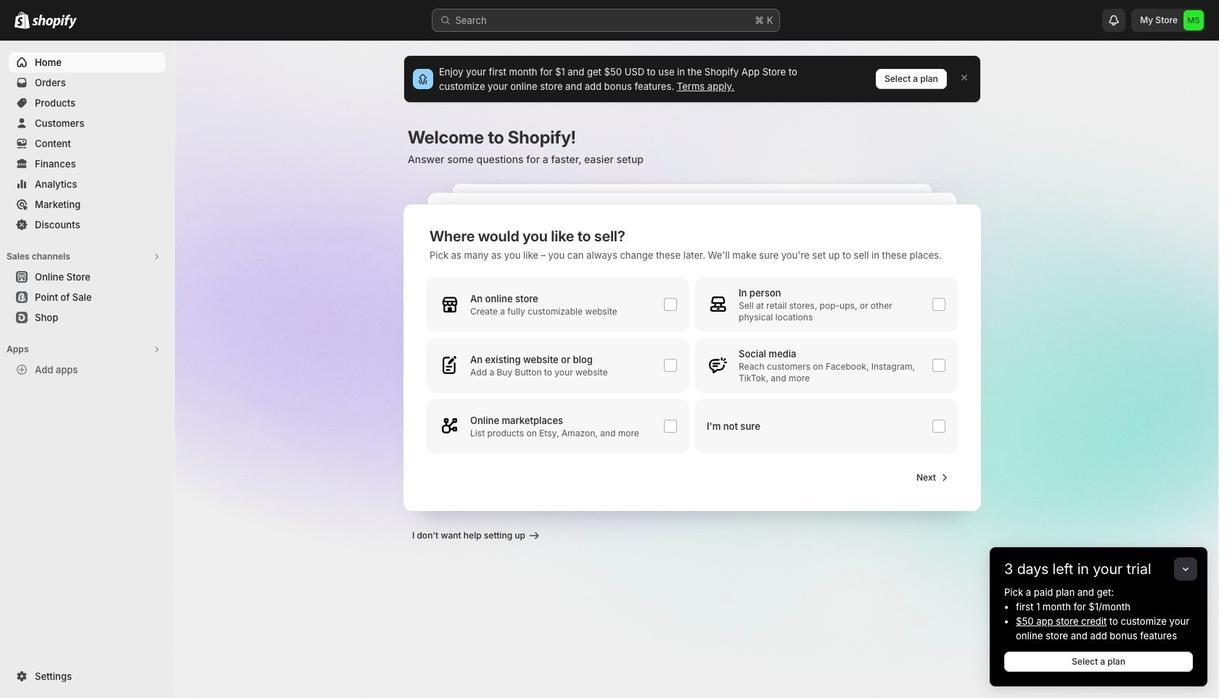 Task type: describe. For each thing, give the bounding box(es) containing it.
my store image
[[1184, 10, 1204, 30]]



Task type: locate. For each thing, give the bounding box(es) containing it.
shopify image
[[15, 12, 30, 29]]

shopify image
[[32, 15, 77, 29]]



Task type: vqa. For each thing, say whether or not it's contained in the screenshot.
Shopify icon at the left top of page
yes



